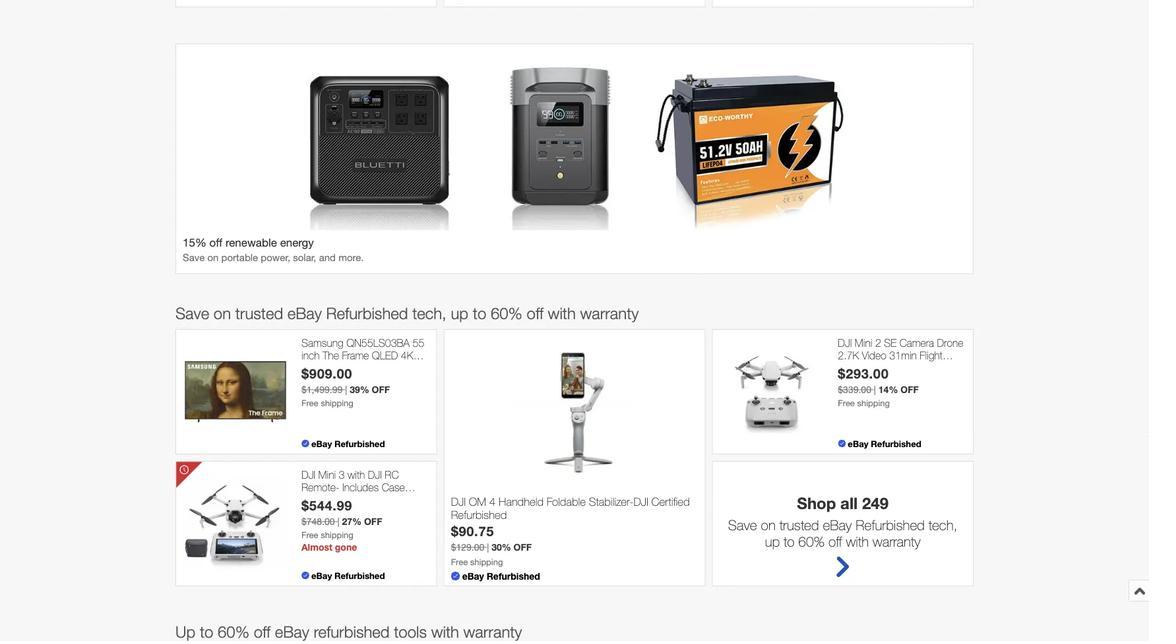 Task type: locate. For each thing, give the bounding box(es) containing it.
| inside $544.99 $748.00 | 27% off free shipping almost gone
[[338, 516, 340, 527]]

certified
[[652, 495, 690, 508]]

ebay refurbished down 30%
[[462, 571, 541, 582]]

refurbished down om
[[451, 509, 507, 522]]

1 vertical spatial up
[[765, 534, 780, 550]]

shipping inside $544.99 $748.00 | 27% off free shipping almost gone
[[321, 530, 354, 540]]

ebay refurbished for $293.00
[[848, 439, 922, 449]]

tech,
[[413, 304, 447, 322], [929, 517, 958, 533]]

| left the 39% at the left bottom of the page
[[345, 384, 347, 395]]

$909.00
[[302, 366, 353, 382]]

portable
[[222, 251, 258, 263]]

14%
[[879, 384, 899, 395]]

shipping inside the dji om 4 handheld foldable stabilizer-dji certified refurbished $90.75 $129.00 | 30% off free shipping
[[470, 557, 503, 567]]

|
[[345, 384, 347, 395], [874, 384, 877, 395], [338, 516, 340, 527], [487, 542, 489, 553]]

| for $544.99
[[338, 516, 340, 527]]

free inside the dji om 4 handheld foldable stabilizer-dji certified refurbished $90.75 $129.00 | 30% off free shipping
[[451, 557, 468, 567]]

4k
[[401, 349, 414, 362]]

shipping up gone
[[321, 530, 354, 540]]

| left 14%
[[874, 384, 877, 395]]

| for $909.00
[[345, 384, 347, 395]]

ebay left refurbished
[[275, 623, 309, 642]]

dji om 4 handheld foldable stabilizer-dji certified refurbished $90.75 $129.00 | 30% off free shipping
[[451, 495, 690, 567]]

shipping down 14%
[[858, 398, 890, 408]]

dji left rc
[[368, 469, 382, 481]]

27%
[[342, 516, 362, 527]]

2 horizontal spatial to
[[784, 534, 795, 550]]

mini
[[855, 337, 873, 349], [319, 469, 336, 481]]

save
[[183, 251, 205, 263], [176, 304, 209, 322], [729, 517, 758, 533]]

solar,
[[293, 251, 317, 263]]

trusted down the shop
[[780, 517, 820, 533]]

stabilizer-
[[589, 495, 634, 508]]

dji mini 2 se camera drone 2.7k video 31min flight (refurbished) link
[[838, 337, 967, 374]]

refurbished
[[352, 494, 419, 506]]

shipping
[[321, 398, 354, 408], [858, 398, 890, 408], [321, 530, 354, 540], [470, 557, 503, 567]]

| left 27%
[[338, 516, 340, 527]]

trusted inside shop all 249 save on trusted ebay refurbished tech, up to 60% off with warranty
[[780, 517, 820, 533]]

ebay down almost
[[312, 571, 332, 581]]

off inside $293.00 $339.00 | 14% off free shipping
[[901, 384, 919, 395]]

1 vertical spatial mini
[[319, 469, 336, 481]]

free
[[302, 398, 318, 408], [838, 398, 855, 408], [302, 530, 318, 540], [451, 557, 468, 567]]

dji
[[838, 337, 852, 349], [302, 469, 316, 481], [368, 469, 382, 481], [451, 495, 466, 508], [634, 495, 649, 508]]

tools
[[394, 623, 427, 642]]

energy
[[280, 236, 314, 249]]

0 horizontal spatial mini
[[319, 469, 336, 481]]

0 vertical spatial tech,
[[413, 304, 447, 322]]

0 vertical spatial trusted
[[235, 304, 283, 322]]

free for $293.00
[[838, 398, 855, 408]]

free for $909.00
[[302, 398, 318, 408]]

3
[[339, 469, 345, 481]]

with inside dji mini 3 with dji rc remote- includes case certified refurbished
[[348, 469, 365, 481]]

31min
[[890, 349, 917, 362]]

dji up remote-
[[302, 469, 316, 481]]

$129.00
[[451, 542, 485, 553]]

0 horizontal spatial 60%
[[218, 623, 250, 642]]

2 vertical spatial on
[[761, 517, 776, 533]]

mini left 2
[[855, 337, 873, 349]]

all
[[841, 494, 858, 512]]

dji mini 2 se camera drone 2.7k video 31min flight (refurbished)
[[838, 337, 964, 374]]

30%
[[492, 542, 511, 553]]

warranty inside shop all 249 save on trusted ebay refurbished tech, up to 60% off with warranty
[[873, 534, 921, 550]]

refurbished
[[326, 304, 408, 322], [335, 439, 385, 449], [871, 439, 922, 449], [451, 509, 507, 522], [856, 517, 925, 533], [335, 571, 385, 581], [487, 571, 541, 582]]

$748.00
[[302, 516, 335, 527]]

ebay
[[288, 304, 322, 322], [312, 439, 332, 449], [848, 439, 869, 449], [823, 517, 852, 533], [312, 571, 332, 581], [462, 571, 484, 582], [275, 623, 309, 642]]

save inside shop all 249 save on trusted ebay refurbished tech, up to 60% off with warranty
[[729, 517, 758, 533]]

2 vertical spatial 60%
[[218, 623, 250, 642]]

dji for flight
[[838, 337, 852, 349]]

60%
[[491, 304, 523, 322], [799, 534, 825, 550], [218, 623, 250, 642]]

ebay refurbished for $909.00
[[312, 439, 385, 449]]

dji mini 3 with dji rc remote- includes case certified refurbished
[[302, 469, 419, 506]]

drone
[[938, 337, 964, 349]]

1 horizontal spatial trusted
[[780, 517, 820, 533]]

shipping for $544.99
[[321, 530, 354, 540]]

1 vertical spatial 60%
[[799, 534, 825, 550]]

ebay up samsung
[[288, 304, 322, 322]]

0 vertical spatial up
[[451, 304, 469, 322]]

mini up remote-
[[319, 469, 336, 481]]

refurbished down 249
[[856, 517, 925, 533]]

2 vertical spatial to
[[200, 623, 213, 642]]

$293.00
[[838, 366, 889, 382]]

2 horizontal spatial warranty
[[873, 534, 921, 550]]

shipping inside $293.00 $339.00 | 14% off free shipping
[[858, 398, 890, 408]]

0 vertical spatial mini
[[855, 337, 873, 349]]

up
[[451, 304, 469, 322], [765, 534, 780, 550]]

off
[[210, 236, 223, 249], [527, 304, 544, 322], [372, 384, 390, 395], [901, 384, 919, 395], [364, 516, 382, 527], [829, 534, 843, 550], [514, 542, 532, 553], [254, 623, 271, 642]]

1 vertical spatial to
[[784, 534, 795, 550]]

save inside 15% off renewable energy save on portable power, solar, and more.
[[183, 251, 205, 263]]

1 vertical spatial trusted
[[780, 517, 820, 533]]

free inside $544.99 $748.00 | 27% off free shipping almost gone
[[302, 530, 318, 540]]

refurbished down 30%
[[487, 571, 541, 582]]

warranty
[[581, 304, 639, 322], [873, 534, 921, 550], [464, 623, 522, 642]]

0 vertical spatial warranty
[[581, 304, 639, 322]]

shipping inside the $909.00 $1,499.99 | 39% off free shipping
[[321, 398, 354, 408]]

certified
[[302, 494, 349, 506]]

| left 30%
[[487, 542, 489, 553]]

shop
[[798, 494, 837, 512]]

free down $1,499.99
[[302, 398, 318, 408]]

ebay refurbished
[[312, 439, 385, 449], [848, 439, 922, 449], [312, 571, 385, 581], [462, 571, 541, 582]]

dji for certified
[[302, 469, 316, 481]]

free down $339.00
[[838, 398, 855, 408]]

0 horizontal spatial tech,
[[413, 304, 447, 322]]

shipping down 30%
[[470, 557, 503, 567]]

1 vertical spatial tech,
[[929, 517, 958, 533]]

se
[[885, 337, 897, 349]]

refurbished down gone
[[335, 571, 385, 581]]

and
[[319, 251, 336, 263]]

free up almost
[[302, 530, 318, 540]]

$293.00 $339.00 | 14% off free shipping
[[838, 366, 919, 408]]

camera
[[900, 337, 935, 349]]

trusted down power,
[[235, 304, 283, 322]]

ebay down all
[[823, 517, 852, 533]]

| inside $293.00 $339.00 | 14% off free shipping
[[874, 384, 877, 395]]

1 horizontal spatial mini
[[855, 337, 873, 349]]

2 vertical spatial warranty
[[464, 623, 522, 642]]

1 horizontal spatial tech,
[[929, 517, 958, 533]]

1 vertical spatial warranty
[[873, 534, 921, 550]]

free down '$129.00'
[[451, 557, 468, 567]]

with inside shop all 249 save on trusted ebay refurbished tech, up to 60% off with warranty
[[846, 534, 869, 550]]

trusted
[[235, 304, 283, 322], [780, 517, 820, 533]]

ebay refurbished up 3
[[312, 439, 385, 449]]

60% inside shop all 249 save on trusted ebay refurbished tech, up to 60% off with warranty
[[799, 534, 825, 550]]

off inside shop all 249 save on trusted ebay refurbished tech, up to 60% off with warranty
[[829, 534, 843, 550]]

qled
[[372, 349, 398, 362]]

dji inside the dji mini 2 se camera drone 2.7k video 31min flight (refurbished)
[[838, 337, 852, 349]]

free inside $293.00 $339.00 | 14% off free shipping
[[838, 398, 855, 408]]

to inside shop all 249 save on trusted ebay refurbished tech, up to 60% off with warranty
[[784, 534, 795, 550]]

save on trusted ebay refurbished tech, up to 60% off with warranty
[[176, 304, 639, 322]]

om
[[469, 495, 487, 508]]

2 horizontal spatial 60%
[[799, 534, 825, 550]]

2 vertical spatial save
[[729, 517, 758, 533]]

qn55ls03ba
[[347, 337, 410, 349]]

$909.00 $1,499.99 | 39% off free shipping
[[302, 366, 390, 408]]

with
[[548, 304, 576, 322], [348, 469, 365, 481], [846, 534, 869, 550], [431, 623, 459, 642]]

dji for $90.75
[[451, 495, 466, 508]]

on
[[208, 251, 219, 263], [214, 304, 231, 322], [761, 517, 776, 533]]

15%
[[183, 236, 207, 249]]

samsung
[[302, 337, 344, 349]]

ebay down '$129.00'
[[462, 571, 484, 582]]

on inside shop all 249 save on trusted ebay refurbished tech, up to 60% off with warranty
[[761, 517, 776, 533]]

ebay refurbished down 14%
[[848, 439, 922, 449]]

dji up the 2.7k
[[838, 337, 852, 349]]

refurbished down 14%
[[871, 439, 922, 449]]

dji left om
[[451, 495, 466, 508]]

0 vertical spatial to
[[473, 304, 487, 322]]

shipping down $1,499.99
[[321, 398, 354, 408]]

mini inside the dji mini 2 se camera drone 2.7k video 31min flight (refurbished)
[[855, 337, 873, 349]]

| inside the $909.00 $1,499.99 | 39% off free shipping
[[345, 384, 347, 395]]

quantum
[[302, 362, 342, 374]]

handheld
[[499, 495, 544, 508]]

1 horizontal spatial up
[[765, 534, 780, 550]]

0 vertical spatial save
[[183, 251, 205, 263]]

samsung qn55ls03ba 55 inch the frame qled 4k quantum hdr smart tv (2022)
[[302, 337, 425, 387]]

free inside the $909.00 $1,499.99 | 39% off free shipping
[[302, 398, 318, 408]]

1 horizontal spatial 60%
[[491, 304, 523, 322]]

to
[[473, 304, 487, 322], [784, 534, 795, 550], [200, 623, 213, 642]]

dji mini 3 with dji rc remote- includes case certified refurbished link
[[302, 469, 430, 506]]

tech, inside shop all 249 save on trusted ebay refurbished tech, up to 60% off with warranty
[[929, 517, 958, 533]]

mini inside dji mini 3 with dji rc remote- includes case certified refurbished
[[319, 469, 336, 481]]

on inside 15% off renewable energy save on portable power, solar, and more.
[[208, 251, 219, 263]]

0 vertical spatial on
[[208, 251, 219, 263]]



Task type: describe. For each thing, give the bounding box(es) containing it.
refurbished inside shop all 249 save on trusted ebay refurbished tech, up to 60% off with warranty
[[856, 517, 925, 533]]

inch
[[302, 349, 320, 362]]

mini for $544.99
[[319, 469, 336, 481]]

ebay down $339.00
[[848, 439, 869, 449]]

0 vertical spatial 60%
[[491, 304, 523, 322]]

55
[[413, 337, 425, 349]]

4
[[490, 495, 496, 508]]

refurbished
[[314, 623, 390, 642]]

up inside shop all 249 save on trusted ebay refurbished tech, up to 60% off with warranty
[[765, 534, 780, 550]]

$1,499.99
[[302, 384, 343, 395]]

refurbished up 3
[[335, 439, 385, 449]]

2
[[876, 337, 882, 349]]

ebay refurbished down gone
[[312, 571, 385, 581]]

1 vertical spatial save
[[176, 304, 209, 322]]

$339.00
[[838, 384, 872, 395]]

power,
[[261, 251, 290, 263]]

free for $544.99
[[302, 530, 318, 540]]

foldable
[[547, 495, 586, 508]]

ebay refurbished for $90.75
[[462, 571, 541, 582]]

15% off renewable energy save on portable power, solar, and more.
[[183, 236, 364, 263]]

video
[[863, 349, 887, 362]]

$90.75
[[451, 524, 494, 539]]

rc
[[385, 469, 399, 481]]

up to 60% off ebay refurbished tools with warranty
[[176, 623, 522, 642]]

1 horizontal spatial to
[[473, 304, 487, 322]]

mini for $293.00
[[855, 337, 873, 349]]

almost
[[302, 542, 333, 553]]

dji left certified
[[634, 495, 649, 508]]

| inside the dji om 4 handheld foldable stabilizer-dji certified refurbished $90.75 $129.00 | 30% off free shipping
[[487, 542, 489, 553]]

249
[[863, 494, 889, 512]]

hdr
[[345, 362, 366, 374]]

gone
[[335, 542, 357, 553]]

$544.99 $748.00 | 27% off free shipping almost gone
[[302, 498, 382, 553]]

2.7k
[[838, 349, 860, 362]]

flight
[[920, 349, 943, 362]]

remote-
[[302, 481, 340, 494]]

0 horizontal spatial trusted
[[235, 304, 283, 322]]

1 vertical spatial on
[[214, 304, 231, 322]]

ebay up remote-
[[312, 439, 332, 449]]

includes
[[343, 481, 379, 494]]

shipping for $909.00
[[321, 398, 354, 408]]

off inside the $909.00 $1,499.99 | 39% off free shipping
[[372, 384, 390, 395]]

the
[[323, 349, 339, 362]]

shipping for $293.00
[[858, 398, 890, 408]]

1 horizontal spatial warranty
[[581, 304, 639, 322]]

renewable
[[226, 236, 277, 249]]

0 horizontal spatial to
[[200, 623, 213, 642]]

smart
[[369, 362, 395, 374]]

case
[[382, 481, 405, 494]]

$544.99
[[302, 498, 353, 514]]

dji om 4 handheld foldable stabilizer-dji certified refurbished link
[[451, 495, 699, 524]]

off inside the dji om 4 handheld foldable stabilizer-dji certified refurbished $90.75 $129.00 | 30% off free shipping
[[514, 542, 532, 553]]

up
[[176, 623, 196, 642]]

shop all 249 save on trusted ebay refurbished tech, up to 60% off with warranty
[[729, 494, 958, 550]]

tv
[[398, 362, 410, 374]]

off inside $544.99 $748.00 | 27% off free shipping almost gone
[[364, 516, 382, 527]]

ebay inside shop all 249 save on trusted ebay refurbished tech, up to 60% off with warranty
[[823, 517, 852, 533]]

off inside 15% off renewable energy save on portable power, solar, and more.
[[210, 236, 223, 249]]

| for $293.00
[[874, 384, 877, 395]]

refurbished up qn55ls03ba
[[326, 304, 408, 322]]

frame
[[342, 349, 369, 362]]

(refurbished)
[[838, 362, 896, 374]]

refurbished inside the dji om 4 handheld foldable stabilizer-dji certified refurbished $90.75 $129.00 | 30% off free shipping
[[451, 509, 507, 522]]

(2022)
[[302, 375, 330, 387]]

samsung qn55ls03ba 55 inch the frame qled 4k quantum hdr smart tv (2022) link
[[302, 337, 430, 387]]

0 horizontal spatial warranty
[[464, 623, 522, 642]]

39%
[[350, 384, 369, 395]]

0 horizontal spatial up
[[451, 304, 469, 322]]

more.
[[339, 251, 364, 263]]



Task type: vqa. For each thing, say whether or not it's contained in the screenshot.
shipping related to $293.00
yes



